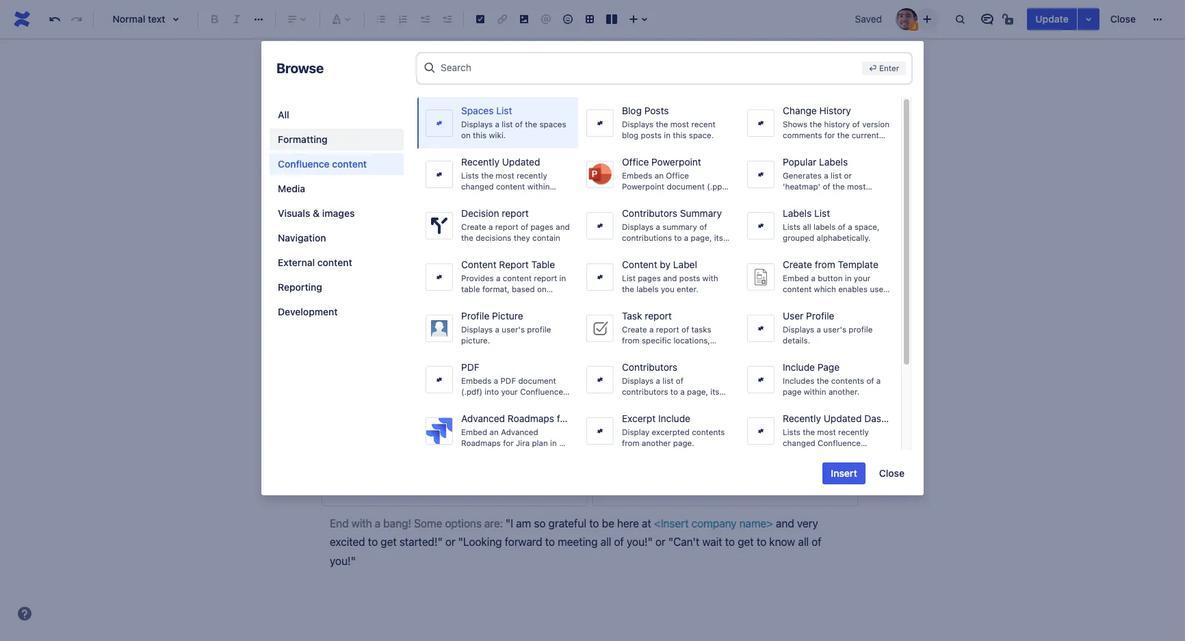 Task type: locate. For each thing, give the bounding box(es) containing it.
user's inside profile picture displays a user's profile picture.
[[502, 325, 525, 334]]

document up summary
[[667, 182, 705, 191]]

0 horizontal spatial close
[[880, 468, 905, 479]]

1 horizontal spatial labels
[[814, 222, 836, 231]]

0 vertical spatial •
[[452, 154, 456, 164]]

pages inside 'content by label list pages and posts with the labels you enter.'
[[638, 274, 661, 282]]

lists for labels list
[[783, 222, 801, 231]]

3 yesterday from the top
[[367, 337, 405, 347]]

0 vertical spatial advanced
[[461, 413, 505, 424]]

1 horizontal spatial on
[[537, 285, 547, 294]]

a left dashboard
[[823, 450, 828, 459]]

1 vertical spatial pm
[[437, 213, 450, 223]]

current
[[852, 131, 880, 140]]

meeting
[[558, 536, 598, 549]]

advanced
[[461, 413, 505, 424], [501, 428, 539, 437]]

user profile displays a user's profile details.
[[783, 310, 873, 345]]

contributors summary displays a summary of contributions to a page, its hierarchy or selected spaces, in tabular form.
[[622, 207, 724, 265]]

your down "template"
[[854, 274, 871, 282]]

document
[[667, 182, 705, 191], [519, 376, 556, 385]]

a down 'right sidebar' image
[[559, 439, 564, 448]]

and inside 'task report create a report of tasks from specific locations, people, status and more.'
[[678, 347, 692, 356]]

1 profile from the left
[[461, 310, 490, 322]]

1 horizontal spatial document
[[667, 182, 705, 191]]

a inside user profile displays a user's profile details.
[[817, 325, 822, 334]]

tasks
[[692, 325, 712, 334]]

copy
[[641, 115, 667, 128]]

confluence up summary
[[658, 193, 701, 202]]

a down defined
[[817, 325, 822, 334]]

pillow up based
[[513, 263, 553, 275]]

content inside recently updated lists the most recently changed content within confluence.
[[496, 182, 525, 191]]

1 horizontal spatial labels
[[819, 156, 848, 168]]

at
[[407, 154, 415, 164], [407, 213, 415, 223], [407, 337, 415, 347], [642, 517, 652, 530]]

the inside the decision report create a report of pages and the decisions they contain
[[461, 233, 474, 242]]

report inside 'content report table provides a content report in table format, based on labels.'
[[534, 274, 557, 282]]

labels inside labels list lists all labels of a space, grouped alphabetically.
[[814, 222, 836, 231]]

content for content report table
[[461, 259, 497, 270]]

sleep//wake for pullover
[[367, 263, 435, 275]]

include inside "excerpt include display excerpted contents from another page."
[[659, 413, 691, 424]]

list for list
[[502, 120, 513, 128]]

pm down sweatpants
[[437, 154, 449, 164]]

2 horizontal spatial page.
[[703, 193, 724, 202]]

wiki.
[[489, 131, 506, 140]]

wear.png up 4:30
[[407, 323, 460, 335]]

1 vertical spatial list
[[815, 207, 831, 219]]

posts inside the blog posts displays the most recent blog posts in this space.
[[645, 105, 669, 116]]

you!" down here
[[627, 536, 653, 549]]

0 vertical spatial contributed
[[458, 154, 503, 164]]

by inside inflatable-pants-today-inline-200227- 5.webp yesterday at 4:40 pm • attached by james peterson
[[495, 213, 504, 223]]

displays down spaces
[[461, 120, 493, 128]]

1 vertical spatial contents
[[692, 428, 725, 437]]

confluence content
[[278, 158, 367, 170]]

1 vertical spatial pillow
[[513, 263, 553, 275]]

0 vertical spatial embed
[[783, 274, 809, 282]]

action item image
[[472, 11, 489, 27]]

0 vertical spatial changed
[[461, 182, 494, 191]]

labels down posts.
[[819, 156, 848, 168]]

2 horizontal spatial create
[[783, 259, 813, 270]]

peterson down 2023
[[797, 164, 841, 177]]

create inside the decision report create a report of pages and the decisions they contain
[[461, 222, 487, 231]]

0 horizontal spatial blog
[[622, 131, 639, 140]]

2 yesterday from the top
[[367, 213, 405, 223]]

pillow for sleep//wake turtle neck pillow pullover brainstorm
[[513, 263, 553, 275]]

list for labels
[[831, 171, 842, 180]]

right sidebar image
[[554, 403, 570, 419]]

recently
[[353, 78, 396, 90], [336, 95, 396, 114], [461, 156, 500, 168], [783, 413, 822, 424]]

1 vertical spatial sleep//wake
[[367, 263, 435, 275]]

close inside browse dialog
[[880, 468, 905, 479]]

on inside text box
[[558, 41, 575, 59]]

1 attached from the top
[[458, 213, 492, 223]]

this left 'wiki.'
[[473, 131, 487, 140]]

you!" down excited
[[330, 555, 356, 567]]

2 profile from the left
[[807, 310, 835, 322]]

of down the very
[[812, 536, 822, 549]]

1 vertical spatial labels
[[637, 285, 659, 294]]

list
[[497, 105, 512, 116], [815, 207, 831, 219], [622, 274, 636, 282]]

page. down (.pdf)
[[461, 399, 483, 408]]

1 vertical spatial pages
[[531, 222, 554, 231]]

selected
[[670, 245, 702, 253]]

jira right 'right sidebar' image
[[572, 413, 588, 424]]

user
[[783, 310, 804, 322]]

at left 4:30
[[407, 337, 415, 347]]

page. inside office powerpoint embeds an office powerpoint document (.ppt) into your confluence page.
[[703, 193, 724, 202]]

confluence up 'three columns' icon
[[520, 387, 563, 396]]

0 vertical spatial into
[[622, 193, 637, 202]]

list inside "spaces list displays a list of the spaces on this wiki."
[[497, 105, 512, 116]]

from down display
[[622, 439, 640, 448]]

sleep//wake for knee
[[367, 123, 435, 135]]

confluence inside recently updated dashboard lists the most recently changed confluence content in a dashboard view style.
[[818, 439, 861, 448]]

0 vertical spatial labels.
[[814, 193, 839, 202]]

contributed down 'wiki.'
[[458, 154, 503, 164]]

roadmaps
[[508, 413, 555, 424], [461, 439, 501, 448]]

yesterday left 4:30
[[367, 337, 405, 347]]

profile down template. on the right top
[[849, 325, 873, 334]]

of inside popular labels generates a list or 'heatmap' of the most popular labels.
[[823, 182, 831, 191]]

1 content from the left
[[461, 259, 497, 270]]

1 horizontal spatial with
[[703, 274, 719, 282]]

1 sleep//wake from the top
[[367, 123, 435, 135]]

the up created
[[656, 120, 668, 128]]

sleep//wake inside sleep//wake kneed sleep pillow knee sweatpants
[[367, 123, 435, 135]]

0 horizontal spatial labels.
[[461, 296, 486, 305]]

yesterday inside inflatable-pants-today-inline-200227- 5.webp yesterday at 4:40 pm • attached by james peterson
[[367, 213, 405, 223]]

of down here
[[614, 536, 624, 549]]

posts inside 'content by label list pages and posts with the labels you enter.'
[[680, 274, 701, 282]]

posts down copy
[[641, 131, 662, 140]]

2 contributors from the top
[[622, 361, 678, 373]]

1 this from the left
[[473, 131, 487, 140]]

1 yesterday from the top
[[367, 154, 405, 164]]

blog down blog posts icon
[[607, 95, 630, 107]]

profile inside user profile displays a user's profile details.
[[807, 310, 835, 322]]

posts
[[649, 78, 676, 90], [633, 95, 662, 107], [645, 105, 669, 116]]

1 horizontal spatial create
[[622, 325, 647, 334]]

1 contributed from the top
[[458, 154, 503, 164]]

1 get from the left
[[381, 536, 397, 549]]

blog up created
[[622, 105, 642, 116]]

1 weary wear.png link from the top
[[367, 231, 460, 243]]

most up inline-
[[496, 171, 515, 180]]

profile inside profile picture displays a user's profile picture.
[[527, 325, 551, 334]]

0 horizontal spatial include
[[659, 413, 691, 424]]

1 user's from the left
[[502, 325, 525, 334]]

advanced down the two columns image
[[501, 428, 539, 437]]

profile down based
[[527, 325, 551, 334]]

0 vertical spatial embeds
[[622, 171, 653, 180]]

style.
[[783, 461, 804, 470]]

and inside and very excited to get started!" or "looking forward to meeting all of you!" or "can't wait to get to know all of you!"
[[776, 517, 795, 530]]

lists inside recently updated lists the most recently changed content within confluence.
[[461, 171, 479, 180]]

provides
[[461, 274, 494, 282]]

1 horizontal spatial embed
[[783, 274, 809, 282]]

4:40
[[417, 213, 435, 223]]

based
[[512, 285, 535, 294]]

pages up advanced search 'icon'
[[400, 41, 443, 59]]

1 vertical spatial contributors
[[622, 361, 678, 373]]

list inside "spaces list displays a list of the spaces on this wiki."
[[502, 120, 513, 128]]

• down sleep//wake kneed sleep pillow knee sweatpants "link"
[[452, 154, 456, 164]]

pages up the contain
[[531, 222, 554, 231]]

labels. inside popular labels generates a list or 'heatmap' of the most popular labels.
[[814, 193, 839, 202]]

all
[[278, 109, 289, 120]]

get down bang!
[[381, 536, 397, 549]]

a down 'picture'
[[495, 325, 500, 334]]

1 horizontal spatial changed
[[783, 439, 816, 448]]

oct
[[777, 148, 795, 160]]

page down includes at bottom right
[[783, 387, 802, 396]]

0 vertical spatial list
[[502, 120, 513, 128]]

a
[[495, 120, 500, 128], [824, 171, 829, 180], [489, 222, 493, 231], [656, 222, 661, 231], [848, 222, 853, 231], [684, 233, 689, 242], [496, 274, 501, 282], [812, 274, 816, 282], [495, 325, 500, 334], [650, 325, 654, 334], [817, 325, 822, 334], [494, 376, 498, 385], [877, 376, 881, 385], [559, 439, 564, 448], [823, 450, 828, 459], [375, 517, 381, 530]]

1 vertical spatial weary wear.png link
[[367, 323, 460, 335]]

1 vertical spatial embeds
[[461, 376, 492, 385]]

locations,
[[674, 336, 711, 345]]

• down inflatable-pants-today-inline-200227- 5.webp link
[[452, 213, 456, 223]]

the up task
[[622, 285, 635, 294]]

your inside pdf embeds a pdf document (.pdf) into your confluence page.
[[501, 387, 518, 396]]

in inside text box
[[377, 419, 389, 438]]

blog down blog posts icon
[[622, 131, 639, 140]]

0 horizontal spatial pages
[[400, 41, 443, 59]]

1 vertical spatial blog
[[814, 142, 831, 151]]

contents for page
[[832, 376, 865, 385]]

an up others
[[490, 428, 499, 437]]

create down 'grouped'
[[783, 259, 813, 270]]

content
[[332, 158, 367, 170], [496, 182, 525, 191], [317, 257, 352, 268], [503, 274, 532, 282], [783, 285, 812, 294], [819, 296, 848, 305], [783, 450, 812, 459]]

2 profile from the left
[[849, 325, 873, 334]]

external
[[278, 257, 315, 268]]

two columns image
[[516, 403, 532, 419]]

0 horizontal spatial page.
[[461, 399, 483, 408]]

content inside 'content by label list pages and posts with the labels you enter.'
[[622, 259, 658, 270]]

your inside office powerpoint embeds an office powerpoint document (.ppt) into your confluence page.
[[639, 193, 656, 202]]

james peterson for james peterson link underneath created
[[633, 148, 712, 160]]

defined
[[799, 307, 828, 316]]

outdent ⇧tab image
[[417, 11, 433, 27]]

posts up enter.
[[680, 274, 701, 282]]

grateful
[[549, 517, 587, 530]]

all button
[[270, 104, 404, 126]]

include inside include page includes the contents of a page within another.
[[783, 361, 815, 373]]

on down 'emoji' image
[[558, 41, 575, 59]]

content up based
[[503, 274, 532, 282]]

they
[[514, 233, 530, 242]]

content up style.
[[783, 450, 812, 459]]

lists inside recently updated dashboard lists the most recently changed confluence content in a dashboard view style.
[[783, 428, 801, 437]]

a inside the main content area, start typing to enter text. text box
[[375, 517, 381, 530]]

0 vertical spatial within
[[528, 182, 550, 191]]

displays up picture.
[[461, 325, 493, 334]]

1 horizontal spatial profile
[[807, 310, 835, 322]]

2 vertical spatial •
[[452, 337, 456, 347]]

report
[[499, 259, 529, 270]]

0 horizontal spatial recently
[[517, 171, 548, 180]]

pm right 4:30
[[437, 337, 450, 347]]

close for left close "button"
[[880, 468, 905, 479]]

2 content from the left
[[622, 259, 658, 270]]

2 wear.png from the top
[[407, 323, 460, 335]]

sleep//wake inside sleep//wake turtle neck pillow pullover brainstorm
[[367, 263, 435, 275]]

by down the format, on the top left of page
[[505, 294, 514, 304]]

create inside 'task report create a report of tasks from specific locations, people, status and more.'
[[622, 325, 647, 334]]

with right end
[[352, 517, 372, 530]]

external content button
[[270, 252, 404, 274]]

contributed down table
[[458, 294, 502, 304]]

images
[[322, 207, 355, 219]]

1 vertical spatial wear.png
[[407, 323, 460, 335]]

know
[[770, 536, 796, 549]]

0 vertical spatial recently
[[517, 171, 548, 180]]

labels
[[819, 156, 848, 168], [783, 207, 812, 219]]

1 vertical spatial document
[[519, 376, 556, 385]]

1 vertical spatial labels
[[783, 207, 812, 219]]

1 vertical spatial page
[[783, 387, 802, 396]]

0 vertical spatial with
[[703, 274, 719, 282]]

0 vertical spatial weary wear.png link
[[367, 231, 460, 243]]

close for close "button" to the top
[[1111, 13, 1136, 25]]

list
[[502, 120, 513, 128], [831, 171, 842, 180]]

plan
[[591, 413, 609, 424], [532, 439, 548, 448]]

"looking
[[459, 536, 502, 549]]

labels. inside 'content report table provides a content report in table format, based on labels.'
[[461, 296, 486, 305]]

wear.png down 4:40
[[407, 231, 460, 243]]

all
[[803, 222, 812, 231], [601, 536, 612, 549], [799, 536, 809, 549]]

1 vertical spatial pdf
[[501, 376, 516, 385]]

1 horizontal spatial labels.
[[814, 193, 839, 202]]

in inside the blog posts displays the most recent blog posts in this space.
[[664, 131, 671, 140]]

attached down 'picture'
[[458, 337, 492, 347]]

pillow
[[511, 123, 551, 135], [513, 263, 553, 275]]

• inside inflatable-pants-today-inline-200227- 5.webp yesterday at 4:40 pm • attached by james peterson
[[452, 213, 456, 223]]

pillow inside sleep//wake kneed sleep pillow knee sweatpants
[[511, 123, 551, 135]]

into up contributions
[[622, 193, 637, 202]]

user's
[[502, 325, 525, 334], [824, 325, 847, 334]]

contents for include
[[692, 428, 725, 437]]

document up 'three columns' icon
[[519, 376, 556, 385]]

its
[[715, 233, 724, 242]]

recently updated lists the most recently changed content within confluence.
[[461, 156, 550, 202]]

into
[[622, 193, 637, 202], [485, 387, 499, 396]]

1 horizontal spatial into
[[622, 193, 637, 202]]

you
[[661, 285, 675, 294]]

0 horizontal spatial an
[[490, 428, 499, 437]]

a up specific
[[650, 325, 654, 334]]

embed
[[783, 274, 809, 282], [461, 428, 488, 437]]

the up comments
[[810, 120, 822, 128]]

labels.
[[814, 193, 839, 202], [461, 296, 486, 305]]

create for decision report
[[461, 222, 487, 231]]

pm inside inflatable-pants-today-inline-200227- 5.webp yesterday at 4:40 pm • attached by james peterson
[[437, 213, 450, 223]]

within down includes at bottom right
[[804, 387, 827, 396]]

peterson inside oct 18, 2023 james peterson
[[797, 164, 841, 177]]

excited
[[330, 536, 365, 549]]

0 vertical spatial yesterday
[[367, 154, 405, 164]]

document inside pdf embeds a pdf document (.pdf) into your confluence page.
[[519, 376, 556, 385]]

at inside weary wear.png yesterday at 4:30 pm • attached by james peterson
[[407, 337, 415, 347]]

1 vertical spatial changed
[[783, 439, 816, 448]]

any
[[870, 296, 884, 305]]

emoji image
[[560, 11, 576, 27]]

a inside "spaces list displays a list of the spaces on this wiki."
[[495, 120, 500, 128]]

profile down contributed by
[[461, 310, 490, 322]]

a up 'wiki.'
[[495, 120, 500, 128]]

1 vertical spatial your
[[854, 274, 871, 282]]

0 horizontal spatial posts
[[641, 131, 662, 140]]

james peterson up today-
[[367, 154, 542, 175]]

of right sleep
[[515, 120, 523, 128]]

1 vertical spatial contributed
[[458, 294, 502, 304]]

2 vertical spatial lists
[[783, 428, 801, 437]]

1 horizontal spatial content
[[622, 259, 658, 270]]

pages inside the main content area, start typing to enter text. text box
[[400, 41, 443, 59]]

1 horizontal spatial embeds
[[622, 171, 653, 180]]

content up the provides on the left top of the page
[[461, 259, 497, 270]]

2023
[[815, 148, 841, 160]]

of inside labels list lists all labels of a space, grouped alphabetically.
[[838, 222, 846, 231]]

weary
[[367, 231, 405, 243], [367, 323, 405, 335]]

profile
[[527, 325, 551, 334], [849, 325, 873, 334]]

spaces
[[461, 105, 494, 116]]

pillow right 'wiki.'
[[511, 123, 551, 135]]

0 horizontal spatial contents
[[692, 428, 725, 437]]

list inside labels list lists all labels of a space, grouped alphabetically.
[[815, 207, 831, 219]]

recently inside recently updated lists the most recently changed content within confluence.
[[461, 156, 500, 168]]

2 attached from the top
[[458, 337, 492, 347]]

2 weary from the top
[[367, 323, 405, 335]]

posts
[[641, 131, 662, 140], [680, 274, 701, 282]]

confluence image
[[11, 8, 33, 30], [11, 8, 33, 30]]

1 vertical spatial page.
[[461, 399, 483, 408]]

recently updated
[[353, 78, 441, 90], [336, 95, 459, 114]]

at inside inflatable-pants-today-inline-200227- 5.webp yesterday at 4:40 pm • attached by james peterson
[[407, 213, 415, 223]]

an down created
[[655, 171, 664, 180]]

confluence up dashboard
[[818, 439, 861, 448]]

0 vertical spatial pillow
[[511, 123, 551, 135]]

0 vertical spatial page
[[783, 142, 802, 151]]

to right wait
[[725, 536, 735, 549]]

1 pm from the top
[[437, 154, 449, 164]]

powerpoint down created
[[622, 182, 665, 191]]

profile for profile
[[849, 325, 873, 334]]

peterson
[[668, 148, 712, 160], [797, 164, 841, 177], [367, 165, 401, 175], [534, 213, 568, 223], [367, 305, 401, 315], [534, 337, 568, 347]]

powerpoint down space. at the right of page
[[652, 156, 702, 168]]

"i
[[506, 517, 514, 530]]

include up "excerpted"
[[659, 413, 691, 424]]

the left the decisions
[[461, 233, 474, 242]]

create
[[793, 296, 817, 305]]

0 horizontal spatial changed
[[461, 182, 494, 191]]

to inside create from template embed a button in your content which enables users to create content from any pre-defined template.
[[783, 296, 791, 305]]

0 vertical spatial list
[[497, 105, 512, 116]]

and very excited to get started!" or "looking forward to meeting all of you!" or "can't wait to get to know all of you!"
[[330, 517, 825, 567]]

pages inside the decision report create a report of pages and the decisions they contain
[[531, 222, 554, 231]]

visuals & images
[[278, 207, 355, 219]]

3 pm from the top
[[437, 337, 450, 347]]

of up the dashboard
[[867, 376, 875, 385]]

a inside 'content report table provides a content report in table format, based on labels.'
[[496, 274, 501, 282]]

1 profile from the left
[[527, 325, 551, 334]]

and inside 'content by label list pages and posts with the labels you enter.'
[[663, 274, 677, 282]]

page down comments
[[783, 142, 802, 151]]

details.
[[783, 336, 811, 345]]

update
[[1036, 13, 1069, 25]]

page left others
[[461, 450, 480, 459]]

indent tab image
[[439, 11, 455, 27]]

profile inside user profile displays a user's profile details.
[[849, 325, 873, 334]]

decision
[[461, 207, 499, 219]]

• left picture.
[[452, 337, 456, 347]]

content down navigation button
[[317, 257, 352, 268]]

picture
[[492, 310, 524, 322]]

in inside advanced roadmaps for jira plan embed an advanced roadmaps for jira plan in a page for others to view.
[[550, 439, 557, 448]]

copy image
[[620, 403, 637, 419]]

0 vertical spatial include
[[783, 361, 815, 373]]

list inside popular labels generates a list or 'heatmap' of the most popular labels.
[[831, 171, 842, 180]]

0 horizontal spatial content
[[461, 259, 497, 270]]

0 horizontal spatial profile
[[527, 325, 551, 334]]

pre-
[[783, 307, 799, 316]]

displays for profile
[[461, 325, 493, 334]]

all down the very
[[799, 536, 809, 549]]

or down comments
[[804, 142, 812, 151]]

in down the contain
[[560, 274, 566, 282]]

1 horizontal spatial profile
[[849, 325, 873, 334]]

on
[[558, 41, 575, 59], [461, 131, 471, 140], [537, 285, 547, 294]]

2 vertical spatial page
[[461, 450, 480, 459]]

of up alphabetically.
[[838, 222, 846, 231]]

weary for weary wear.png yesterday at 4:30 pm • attached by james peterson
[[367, 323, 405, 335]]

2 pm from the top
[[437, 213, 450, 223]]

0 horizontal spatial this
[[473, 131, 487, 140]]

yesterday inside weary wear.png yesterday at 4:30 pm • attached by james peterson
[[367, 337, 405, 347]]

pillow for sleep//wake kneed sleep pillow knee sweatpants
[[511, 123, 551, 135]]

recently up 'knee'
[[336, 95, 396, 114]]

by inside weary wear.png yesterday at 4:30 pm • attached by james peterson
[[495, 337, 504, 347]]

2 this from the left
[[673, 131, 687, 140]]

0 horizontal spatial your
[[501, 387, 518, 396]]

format,
[[483, 285, 510, 294]]

pages down spaces,
[[638, 274, 661, 282]]

1 vertical spatial an
[[490, 428, 499, 437]]

1 contributors from the top
[[622, 207, 678, 219]]

of inside include page includes the contents of a page within another.
[[867, 376, 875, 385]]

0 vertical spatial pm
[[437, 154, 449, 164]]

⏎
[[869, 64, 877, 73]]

weary down pullover
[[367, 323, 405, 335]]

labels. down 'heatmap'
[[814, 193, 839, 202]]

list for spaces list
[[497, 105, 512, 116]]

displays for contributors
[[622, 222, 654, 231]]

0 vertical spatial close
[[1111, 13, 1136, 25]]

and up the contain
[[556, 222, 570, 231]]

labels inside 'content by label list pages and posts with the labels you enter.'
[[637, 285, 659, 294]]

into inside office powerpoint embeds an office powerpoint document (.ppt) into your confluence page.
[[622, 193, 637, 202]]

1 wear.png from the top
[[407, 231, 460, 243]]

displays up details.
[[783, 325, 815, 334]]

1 horizontal spatial list
[[622, 274, 636, 282]]

0 vertical spatial sleep//wake
[[367, 123, 435, 135]]

insert button
[[823, 463, 866, 485]]

updated inside recently updated lists the most recently changed content within confluence.
[[502, 156, 540, 168]]

2 sleep//wake from the top
[[367, 263, 435, 275]]

that
[[446, 41, 473, 59]]

displays for spaces
[[461, 120, 493, 128]]

from inside "excerpt include display excerpted contents from another page."
[[622, 439, 640, 448]]

page inside include page includes the contents of a page within another.
[[783, 387, 802, 396]]

end with a bang! some options are: "i am so grateful to be here at <insert company name>
[[330, 517, 774, 530]]

pdf
[[461, 361, 480, 373], [501, 376, 516, 385]]

1 vertical spatial with
[[352, 517, 372, 530]]

0 vertical spatial document
[[667, 182, 705, 191]]

are:
[[485, 517, 503, 530]]

redo ⌘⇧z image
[[68, 11, 85, 27]]

1 vertical spatial create
[[783, 259, 813, 270]]

yesterday down 'knee'
[[367, 154, 405, 164]]

wear.png
[[407, 231, 460, 243], [407, 323, 460, 335]]

1 vertical spatial on
[[461, 131, 471, 140]]

with inside the main content area, start typing to enter text. text box
[[352, 517, 372, 530]]

others
[[495, 450, 519, 459]]

0 vertical spatial contents
[[832, 376, 865, 385]]

1 vertical spatial yesterday
[[367, 213, 405, 223]]

contributors inside button
[[622, 361, 678, 373]]

a left bang!
[[375, 517, 381, 530]]

blog posts image
[[607, 76, 624, 92]]

2 user's from the left
[[824, 325, 847, 334]]

displays inside user profile displays a user's profile details.
[[783, 325, 815, 334]]

2 contributed from the top
[[458, 294, 502, 304]]

0 vertical spatial lists
[[461, 171, 479, 180]]

0 vertical spatial jira
[[572, 413, 588, 424]]

0 horizontal spatial embeds
[[461, 376, 492, 385]]

decision report create a report of pages and the decisions they contain
[[461, 207, 570, 242]]

1 weary from the top
[[367, 231, 405, 243]]

1 vertical spatial attached
[[458, 337, 492, 347]]

2 vertical spatial on
[[537, 285, 547, 294]]

1 vertical spatial office
[[666, 171, 689, 180]]

labels inside labels list lists all labels of a space, grouped alphabetically.
[[783, 207, 812, 219]]

1 vertical spatial recently updated
[[336, 95, 459, 114]]

within for page
[[804, 387, 827, 396]]

profile
[[461, 310, 490, 322], [807, 310, 835, 322]]

1 horizontal spatial get
[[738, 536, 754, 549]]

blog posts down blog posts icon
[[607, 95, 662, 107]]

updated
[[398, 78, 441, 90], [399, 95, 459, 114], [502, 156, 540, 168], [824, 413, 862, 424]]

1 horizontal spatial plan
[[591, 413, 609, 424]]

0 vertical spatial labels
[[814, 222, 836, 231]]

a inside create from template embed a button in your content which enables users to create content from any pre-defined template.
[[812, 274, 816, 282]]

0 horizontal spatial office
[[622, 156, 649, 168]]

confluence down formatting
[[278, 158, 330, 170]]

1 vertical spatial close
[[880, 468, 905, 479]]



Task type: vqa. For each thing, say whether or not it's contained in the screenshot.


Task type: describe. For each thing, give the bounding box(es) containing it.
all inside labels list lists all labels of a space, grouped alphabetically.
[[803, 222, 812, 231]]

neck
[[481, 263, 510, 275]]

embeds inside office powerpoint embeds an office powerpoint document (.ppt) into your confluence page.
[[622, 171, 653, 180]]

or down options
[[446, 536, 456, 549]]

page. inside pdf embeds a pdf document (.pdf) into your confluence page.
[[461, 399, 483, 408]]

content report table provides a content report in table format, based on labels.
[[461, 259, 566, 305]]

content inside 'content report table provides a content report in table format, based on labels.'
[[503, 274, 532, 282]]

some
[[414, 517, 442, 530]]

peterson up the inflatable-
[[367, 165, 401, 175]]

pm inside weary wear.png yesterday at 4:30 pm • attached by james peterson
[[437, 337, 450, 347]]

👤
[[602, 482, 618, 494]]

contributions
[[622, 233, 672, 242]]

template.
[[830, 307, 866, 316]]

or inside popular labels generates a list or 'heatmap' of the most popular labels.
[[844, 171, 852, 180]]

contributors button
[[579, 354, 739, 405]]

an inside advanced roadmaps for jira plan embed an advanced roadmaps for jira plan in a page for others to view.
[[490, 428, 499, 437]]

list for labels list
[[815, 207, 831, 219]]

embeds inside pdf embeds a pdf document (.pdf) into your confluence page.
[[461, 376, 492, 385]]

weary for weary wear.png
[[367, 231, 405, 243]]

oct 18, 2023 james peterson
[[761, 148, 841, 177]]

james peterson link down created
[[633, 148, 712, 160]]

james peterson for james peterson link below brainstorm
[[367, 294, 542, 315]]

to down "name>"
[[757, 536, 767, 549]]

blog posts displays the most recent blog posts in this space.
[[622, 105, 716, 140]]

turtle
[[438, 263, 479, 275]]

displays for blog
[[622, 120, 654, 128]]

• inside weary wear.png yesterday at 4:30 pm • attached by james peterson
[[452, 337, 456, 347]]

this for posts
[[673, 131, 687, 140]]

most inside the blog posts displays the most recent blog posts in this space.
[[671, 120, 689, 128]]

recently inside recently updated lists the most recently changed content within confluence.
[[517, 171, 548, 180]]

copy of weary wear brand bible link
[[641, 115, 802, 128]]

content for content by label
[[622, 259, 658, 270]]

james peterson image
[[896, 8, 918, 30]]

&
[[313, 207, 320, 219]]

at right here
[[642, 517, 652, 530]]

0 horizontal spatial roadmaps
[[461, 439, 501, 448]]

of inside contributors summary displays a summary of contributions to a page, its hierarchy or selected spaces, in tabular form.
[[700, 222, 707, 231]]

embed inside advanced roadmaps for jira plan embed an advanced roadmaps for jira plan in a page for others to view.
[[461, 428, 488, 437]]

james peterson link up 'heatmap'
[[761, 164, 841, 177]]

recently inside recently updated dashboard lists the most recently changed confluence content in a dashboard view style.
[[783, 413, 822, 424]]

0 vertical spatial pdf
[[461, 361, 480, 373]]

insert
[[831, 468, 858, 479]]

4:30
[[417, 337, 435, 347]]

created
[[627, 132, 665, 144]]

contain
[[533, 233, 561, 242]]

visuals
[[278, 207, 310, 219]]

space.
[[689, 131, 714, 140]]

with inside 'content by label list pages and posts with the labels you enter.'
[[703, 274, 719, 282]]

generates
[[783, 171, 822, 180]]

0 horizontal spatial close button
[[871, 463, 913, 485]]

by inside copy of weary wear brand bible created by
[[668, 132, 680, 144]]

recently down recent
[[353, 78, 396, 90]]

pants-
[[417, 182, 450, 195]]

comments
[[783, 131, 823, 140]]

summary
[[680, 207, 722, 219]]

displays for user
[[783, 325, 815, 334]]

task report create a report of tasks from specific locations, people, status and more.
[[622, 310, 716, 356]]

1 horizontal spatial office
[[666, 171, 689, 180]]

so
[[534, 517, 546, 530]]

to left be
[[590, 517, 599, 530]]

recent
[[692, 120, 716, 128]]

external content
[[278, 257, 352, 268]]

your for create
[[854, 274, 871, 282]]

or inside contributors summary displays a summary of contributions to a page, its hierarchy or selected spaces, in tabular form.
[[660, 245, 667, 253]]

james down created
[[633, 148, 665, 160]]

💼
[[331, 482, 347, 494]]

18,
[[797, 148, 812, 160]]

from down enables
[[850, 296, 868, 305]]

the inside include page includes the contents of a page within another.
[[817, 376, 829, 385]]

very
[[798, 517, 819, 530]]

confluence.
[[461, 193, 507, 202]]

content down formatting button
[[332, 158, 367, 170]]

or down <insert
[[656, 536, 666, 549]]

most inside recently updated lists the most recently changed content within confluence.
[[496, 171, 515, 180]]

enables
[[839, 285, 868, 294]]

a inside advanced roadmaps for jira plan embed an advanced roadmaps for jira plan in a page for others to view.
[[559, 439, 564, 448]]

includes
[[783, 376, 815, 385]]

media
[[278, 183, 305, 194]]

display
[[622, 428, 650, 437]]

0 vertical spatial you!"
[[627, 536, 653, 549]]

2 weary wear.png link from the top
[[367, 323, 460, 335]]

advanced roadmaps for jira plan embed an advanced roadmaps for jira plan in a page for others to view.
[[461, 413, 609, 459]]

formatting
[[278, 134, 328, 145]]

go wide image
[[865, 67, 881, 84]]

in inside create from template embed a button in your content which enables users to create content from any pre-defined template.
[[845, 274, 852, 282]]

blog inside the blog posts displays the most recent blog posts in this space.
[[622, 131, 639, 140]]

0 vertical spatial close button
[[1103, 8, 1145, 30]]

to down end with a bang! some options are: "i am so grateful to be here at <insert company name>
[[545, 536, 555, 549]]

page inside change history shows the history of version comments for the current page or blog posts.
[[783, 142, 802, 151]]

on inside "spaces list displays a list of the spaces on this wiki."
[[461, 131, 471, 140]]

weary wear.png
[[367, 231, 460, 243]]

contributors for contributors summary displays a summary of contributions to a page, its hierarchy or selected spaces, in tabular form.
[[622, 207, 678, 219]]

0 vertical spatial plan
[[591, 413, 609, 424]]

view.
[[532, 450, 550, 459]]

at left 5:00 in the left of the page
[[407, 154, 415, 164]]

recently inside recently updated dashboard lists the most recently changed confluence content in a dashboard view style.
[[839, 428, 869, 437]]

button
[[818, 274, 843, 282]]

end
[[330, 517, 349, 530]]

updated down advanced search 'icon'
[[398, 78, 441, 90]]

content down which
[[819, 296, 848, 305]]

sleep//wake kneed sleep pillow knee sweatpants link
[[367, 123, 551, 152]]

inflatable-
[[367, 182, 417, 195]]

attached inside inflatable-pants-today-inline-200227- 5.webp yesterday at 4:40 pm • attached by james peterson
[[458, 213, 492, 223]]

contributors for contributors
[[622, 361, 678, 373]]

the inside "spaces list displays a list of the spaces on this wiki."
[[525, 120, 538, 128]]

james peterson for james peterson link over today-
[[367, 154, 542, 175]]

browse dialog
[[262, 41, 924, 559]]

add image, video, or file image
[[516, 11, 533, 27]]

summary
[[663, 222, 698, 231]]

an inside office powerpoint embeds an office powerpoint document (.ppt) into your confluence page.
[[655, 171, 664, 180]]

the inside the blog posts displays the most recent blog posts in this space.
[[656, 120, 668, 128]]

all down be
[[601, 536, 612, 549]]

wear.png for weary wear.png
[[407, 231, 460, 243]]

0 vertical spatial powerpoint
[[652, 156, 702, 168]]

confluence inside pdf embeds a pdf document (.pdf) into your confluence page.
[[520, 387, 563, 396]]

profile for picture
[[527, 325, 551, 334]]

task
[[622, 310, 643, 322]]

table
[[532, 259, 555, 270]]

0 vertical spatial office
[[622, 156, 649, 168]]

and inside the decision report create a report of pages and the decisions they contain
[[556, 222, 570, 231]]

0 horizontal spatial plan
[[532, 439, 548, 448]]

this for list
[[473, 131, 487, 140]]

embed inside create from template embed a button in your content which enables users to create content from any pre-defined template.
[[783, 274, 809, 282]]

user's for picture
[[502, 325, 525, 334]]

1 vertical spatial you!"
[[330, 555, 356, 567]]

1 vertical spatial powerpoint
[[622, 182, 665, 191]]

1 vertical spatial blog posts
[[607, 95, 662, 107]]

list inside 'content by label list pages and posts with the labels you enter.'
[[622, 274, 636, 282]]

italic ⌘i image
[[229, 11, 245, 27]]

sleep
[[476, 123, 508, 135]]

within for updated
[[528, 182, 550, 191]]

advanced search image
[[423, 61, 437, 75]]

for up others
[[503, 439, 514, 448]]

forward
[[505, 536, 543, 549]]

users
[[870, 285, 891, 294]]

0 vertical spatial blog posts
[[624, 78, 676, 90]]

a inside labels list lists all labels of a space, grouped alphabetically.
[[848, 222, 853, 231]]

1 horizontal spatial jira
[[572, 413, 588, 424]]

🖐 get in touch
[[330, 419, 432, 438]]

blog inside change history shows the history of version comments for the current page or blog posts.
[[814, 142, 831, 151]]

0 vertical spatial roadmaps
[[508, 413, 555, 424]]

Main content area, start typing to enter text. text field
[[322, 0, 859, 571]]

by inside 'content by label list pages and posts with the labels you enter.'
[[660, 259, 671, 270]]

numbered list ⌘⇧7 image
[[395, 11, 411, 27]]

📄
[[330, 41, 346, 59]]

a up contributions
[[656, 222, 661, 231]]

james peterson link up the contain
[[506, 213, 568, 223]]

labels list lists all labels of a space, grouped alphabetically.
[[783, 207, 880, 242]]

the inside popular labels generates a list or 'heatmap' of the most popular labels.
[[833, 182, 845, 191]]

pullover
[[367, 280, 422, 292]]

blog up copy
[[624, 78, 646, 90]]

content up create
[[783, 285, 812, 294]]

adjust update settings image
[[1081, 11, 1097, 27]]

mention image
[[538, 11, 555, 27]]

shows
[[783, 120, 808, 128]]

peterson down space. at the right of page
[[668, 148, 712, 160]]

enter.
[[677, 285, 699, 294]]

for inside change history shows the history of version comments for the current page or blog posts.
[[825, 131, 835, 140]]

update button
[[1028, 8, 1077, 30]]

reporting button
[[270, 277, 404, 298]]

from up button
[[815, 259, 836, 270]]

page inside advanced roadmaps for jira plan embed an advanced roadmaps for jira plan in a page for others to view.
[[461, 450, 480, 459]]

excerpted
[[652, 428, 690, 437]]

content inside recently updated dashboard lists the most recently changed confluence content in a dashboard view style.
[[783, 450, 812, 459]]

james inside weary wear.png yesterday at 4:30 pm • attached by james peterson
[[506, 337, 531, 347]]

james down based
[[516, 294, 542, 304]]

labels inside popular labels generates a list or 'heatmap' of the most popular labels.
[[819, 156, 848, 168]]

0 vertical spatial recently updated
[[353, 78, 441, 90]]

tabular
[[663, 256, 689, 265]]

dashboard
[[865, 413, 913, 424]]

link image
[[494, 11, 511, 27]]

decisions
[[476, 233, 512, 242]]

history
[[825, 120, 851, 128]]

remove image
[[648, 403, 665, 419]]

james peterson link up today-
[[367, 154, 542, 175]]

james inside inflatable-pants-today-inline-200227- 5.webp yesterday at 4:40 pm • attached by james peterson
[[506, 213, 532, 223]]

a inside include page includes the contents of a page within another.
[[877, 376, 881, 385]]

into inside pdf embeds a pdf document (.pdf) into your confluence page.
[[485, 387, 499, 396]]

browse
[[277, 60, 324, 76]]

james inside oct 18, 2023 james peterson
[[761, 164, 794, 177]]

your for pdf
[[501, 387, 518, 396]]

a up selected
[[684, 233, 689, 242]]

of inside copy of weary wear brand bible created by
[[670, 115, 680, 128]]

or inside change history shows the history of version comments for the current page or blog posts.
[[804, 142, 812, 151]]

search field
[[441, 55, 857, 80]]

on inside 'content report table provides a content report in table format, based on labels.'
[[537, 285, 547, 294]]

document inside office powerpoint embeds an office powerpoint document (.ppt) into your confluence page.
[[667, 182, 705, 191]]

the inside recently updated lists the most recently changed content within confluence.
[[481, 171, 494, 180]]

lists for recently updated
[[461, 171, 479, 180]]

for left others
[[482, 450, 493, 459]]

three columns with sidebars image
[[592, 403, 609, 419]]

layouts image
[[604, 11, 620, 27]]

create for task report
[[622, 325, 647, 334]]

a inside 'task report create a report of tasks from specific locations, people, status and more.'
[[650, 325, 654, 334]]

in inside contributors summary displays a summary of contributions to a page, its hierarchy or selected spaces, in tabular form.
[[654, 256, 660, 265]]

here
[[617, 517, 639, 530]]

company
[[692, 517, 737, 530]]

(.pdf)
[[461, 387, 483, 396]]

hierarchy
[[622, 245, 657, 253]]

the up posts.
[[838, 131, 850, 140]]

confluence content button
[[270, 153, 404, 175]]

1 vertical spatial jira
[[516, 439, 530, 448]]

peterson down pullover
[[367, 305, 401, 315]]

bold ⌘b image
[[207, 11, 223, 27]]

three columns image
[[535, 403, 551, 419]]

confluence inside office powerpoint embeds an office powerpoint document (.ppt) into your confluence page.
[[658, 193, 701, 202]]

james peterson link down brainstorm
[[367, 294, 542, 315]]

left sidebar image
[[573, 403, 589, 419]]

view
[[872, 450, 890, 459]]

to inside advanced roadmaps for jira plan embed an advanced roadmaps for jira plan in a page for others to view.
[[522, 450, 529, 459]]

updated up kneed
[[399, 95, 459, 114]]

page. inside "excerpt include display excerpted contents from another page."
[[674, 439, 695, 448]]

undo ⌘z image
[[47, 11, 63, 27]]

by down 'wiki.'
[[505, 154, 514, 164]]

to inside contributors summary displays a summary of contributions to a page, its hierarchy or selected spaces, in tabular form.
[[675, 233, 682, 242]]

attached inside weary wear.png yesterday at 4:30 pm • attached by james peterson
[[458, 337, 492, 347]]

the inside recently updated dashboard lists the most recently changed confluence content in a dashboard view style.
[[803, 428, 815, 437]]

2 get from the left
[[738, 536, 754, 549]]

for left left sidebar icon
[[557, 413, 569, 424]]

spaces
[[540, 120, 567, 128]]

in inside 'content report table provides a content report in table format, based on labels.'
[[560, 274, 566, 282]]

james up 200227-
[[517, 154, 542, 164]]

a inside pdf embeds a pdf document (.pdf) into your confluence page.
[[494, 376, 498, 385]]

posts inside the blog posts displays the most recent blog posts in this space.
[[641, 131, 662, 140]]

the inside 'content by label list pages and posts with the labels you enter.'
[[622, 285, 635, 294]]

a inside popular labels generates a list or 'heatmap' of the most popular labels.
[[824, 171, 829, 180]]

wait
[[703, 536, 723, 549]]

alphabetically.
[[817, 233, 871, 242]]

create inside create from template embed a button in your content which enables users to create content from any pre-defined template.
[[783, 259, 813, 270]]

popular labels generates a list or 'heatmap' of the most popular labels.
[[783, 156, 866, 202]]

⏎ enter
[[869, 64, 900, 73]]

peterson inside weary wear.png yesterday at 4:30 pm • attached by james peterson
[[534, 337, 568, 347]]

james peterson link down 'picture'
[[506, 337, 568, 347]]

wear.png for weary wear.png yesterday at 4:30 pm • attached by james peterson
[[407, 323, 460, 335]]

formatting button
[[270, 129, 404, 151]]

peterson inside inflatable-pants-today-inline-200227- 5.webp yesterday at 4:40 pm • attached by james peterson
[[534, 213, 568, 223]]

recently updated dashboard lists the most recently changed confluence content in a dashboard view style.
[[783, 413, 913, 470]]

yesterday at 5:00 pm • contributed by
[[367, 154, 517, 164]]

specific
[[642, 336, 672, 345]]

table image
[[582, 11, 598, 27]]

bullet list ⌘⇧8 image
[[373, 11, 390, 27]]

a inside the decision report create a report of pages and the decisions they contain
[[489, 222, 493, 231]]

a inside recently updated dashboard lists the most recently changed confluence content in a dashboard view style.
[[823, 450, 828, 459]]

user's for profile
[[824, 325, 847, 334]]

weary
[[683, 115, 714, 128]]

1 vertical spatial advanced
[[501, 428, 539, 437]]

reporting
[[278, 281, 322, 293]]

changed inside recently updated lists the most recently changed content within confluence.
[[461, 182, 494, 191]]

of inside 'task report create a report of tasks from specific locations, people, status and more.'
[[682, 325, 689, 334]]

1 horizontal spatial pdf
[[501, 376, 516, 385]]

to right excited
[[368, 536, 378, 549]]

pdf embeds a pdf document (.pdf) into your confluence page.
[[461, 361, 563, 408]]

kneed
[[438, 123, 473, 135]]

another.
[[829, 387, 860, 396]]

today-
[[450, 182, 482, 195]]



